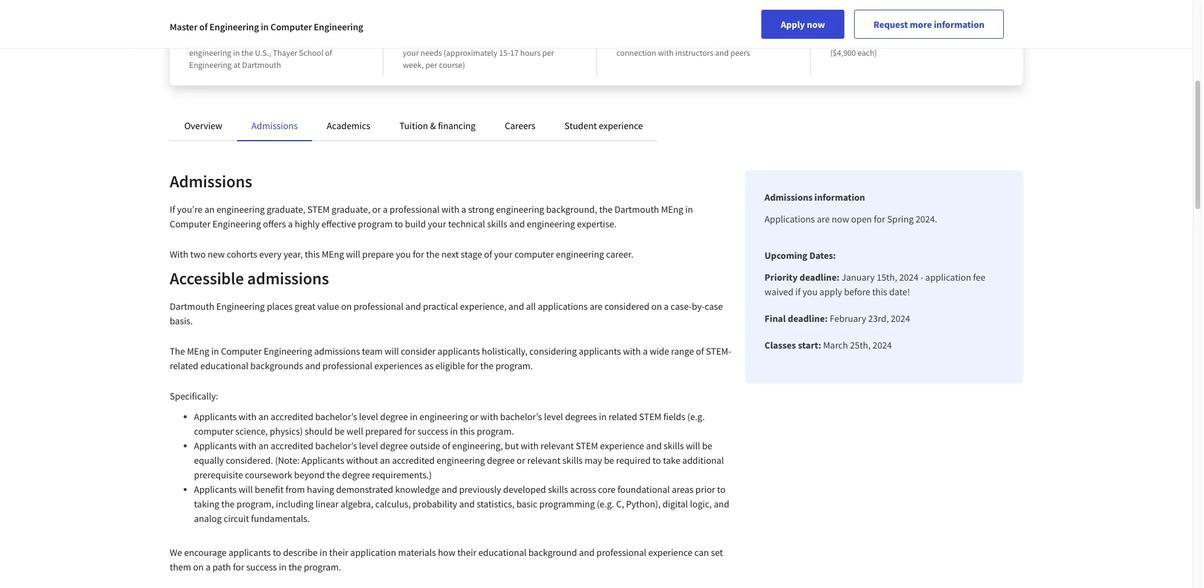 Task type: describe. For each thing, give the bounding box(es) containing it.
0 vertical spatial this
[[305, 248, 320, 260]]

schedule
[[509, 35, 541, 46]]

2024 inside january 15th, 2024 - application fee waived if you apply before this date!
[[900, 271, 919, 283]]

0 vertical spatial computer
[[271, 21, 312, 33]]

for right 'open'
[[874, 213, 886, 225]]

degree inside earn an ivy league degree from one of the first professional schools of engineering in the u.s., thayer school of engineering at dartmouth
[[288, 18, 323, 33]]

level up without
[[359, 440, 378, 452]]

suits
[[559, 35, 576, 46]]

professional inside earn an ivy league degree from one of the first professional schools of engineering in the u.s., thayer school of engineering at dartmouth
[[262, 35, 306, 46]]

in inside the meng in computer engineering admissions team will consider applicants holistically, considering applicants with a wide range of stem- related educational backgrounds and professional experiences as eligible for the program.
[[211, 345, 219, 357]]

2 vertical spatial stem
[[576, 440, 598, 452]]

team
[[362, 345, 383, 357]]

engineering down 'engineering,'
[[437, 454, 485, 466]]

degree up prepared
[[380, 411, 408, 423]]

one
[[209, 35, 223, 46]]

2024 for classes start: march 25th, 2024
[[873, 339, 892, 351]]

and right logic,
[[714, 498, 730, 510]]

to inside 'we encourage applicants to describe in their application materials how their educational background and professional experience can set them on a path for success in the program.'
[[273, 546, 281, 559]]

cost
[[899, 18, 920, 33]]

2 horizontal spatial or
[[517, 454, 525, 466]]

professional inside the meng in computer engineering admissions team will consider applicants holistically, considering applicants with a wide range of stem- related educational backgrounds and professional experiences as eligible for the program.
[[323, 360, 373, 372]]

engineering down background,
[[527, 218, 575, 230]]

lecture
[[617, 35, 643, 46]]

program. inside applicants with an accredited bachelor's level degree in engineering or with bachelor's level degrees in related stem fields (e.g. computer science, physics) should be well prepared for success in this program. applicants with an accredited bachelor's level degree outside of engineering, but with relevant stem experience and skills will be equally considered. (note: applicants without an accredited engineering degree or relevant skills may be required to take additional prerequisite coursework beyond the degree requirements.) applicants will benefit from having demonstrated knowledge and previously developed skills across core foundational areas prior to taking the program, including linear algebra, calculus, probability and statistics, basic programming (e.g. c, python), digital logic, and analog circuit fundamentals.
[[477, 425, 514, 437]]

and up the 'required'
[[646, 440, 662, 452]]

each)
[[858, 47, 877, 58]]

with up 'engineering,'
[[480, 411, 498, 423]]

engineering,
[[452, 440, 503, 452]]

careers
[[505, 119, 536, 132]]

needs
[[421, 47, 442, 58]]

fee
[[974, 271, 986, 283]]

2 horizontal spatial applicants
[[579, 345, 621, 357]]

the left first
[[233, 35, 245, 46]]

the inside 'we encourage applicants to describe in their application materials how their educational background and professional experience can set them on a path for success in the program.'
[[289, 561, 302, 573]]

school
[[299, 47, 324, 58]]

circuit
[[224, 512, 249, 525]]

accessible
[[170, 267, 244, 289]]

requirements.)
[[372, 469, 432, 481]]

now inside button
[[807, 18, 825, 30]]

at
[[233, 59, 240, 70]]

engineering down expertise.
[[556, 248, 604, 260]]

having
[[307, 483, 334, 495]]

equally
[[194, 454, 224, 466]]

student experience link
[[565, 119, 643, 132]]

are inside dartmouth engineering places great value on professional and practical experience, and all applications are considered on a case-by-case basis.
[[590, 300, 603, 312]]

or inside if you're an engineering graduate, stem graduate, or a professional with a strong engineering background, the dartmouth meng in computer engineering offers a highly effective program to build your technical skills and engineering expertise.
[[372, 203, 381, 215]]

(note:
[[275, 454, 300, 466]]

2 graduate, from the left
[[332, 203, 370, 215]]

computer inside applicants with an accredited bachelor's level degree in engineering or with bachelor's level degrees in related stem fields (e.g. computer science, physics) should be well prepared for success in this program. applicants with an accredited bachelor's level degree outside of engineering, but with relevant stem experience and skills will be equally considered. (note: applicants without an accredited engineering degree or relevant skills may be required to take additional prerequisite coursework beyond the degree requirements.) applicants will benefit from having demonstrated knowledge and previously developed skills across core foundational areas prior to taking the program, including linear algebra, calculus, probability and statistics, basic programming (e.g. c, python), digital logic, and analog circuit fundamentals.
[[194, 425, 234, 437]]

level left the degrees
[[544, 411, 563, 423]]

apply now button
[[762, 10, 845, 39]]

take
[[663, 454, 681, 466]]

by-
[[692, 300, 705, 312]]

engineering inside the meng in computer engineering admissions team will consider applicants holistically, considering applicants with a wide range of stem- related educational backgrounds and professional experiences as eligible for the program.
[[264, 345, 312, 357]]

0 vertical spatial experience
[[599, 119, 643, 132]]

earn
[[189, 18, 213, 33]]

bachelor's up but
[[500, 411, 542, 423]]

$44,100 total cost pay only for courses you enroll in per term ($4,900 each)
[[830, 18, 979, 58]]

the up having
[[327, 469, 340, 481]]

pay
[[830, 35, 843, 46]]

strong
[[468, 203, 494, 215]]

degree down prepared
[[380, 440, 408, 452]]

of down schools
[[325, 47, 332, 58]]

technical
[[448, 218, 485, 230]]

on inside the complete the program on the schedule that suits your needs (approximately 15-17 hours per week, per course)
[[485, 35, 494, 46]]

apply
[[781, 18, 805, 30]]

23rd,
[[869, 312, 889, 324]]

across
[[570, 483, 596, 495]]

meng inside if you're an engineering graduate, stem graduate, or a professional with a strong engineering background, the dartmouth meng in computer engineering offers a highly effective program to build your technical skills and engineering expertise.
[[661, 203, 684, 215]]

specifically:
[[170, 390, 220, 402]]

considered
[[605, 300, 650, 312]]

dartmouth inside if you're an engineering graduate, stem graduate, or a professional with a strong engineering background, the dartmouth meng in computer engineering offers a highly effective program to build your technical skills and engineering expertise.
[[615, 203, 659, 215]]

and inside 'we encourage applicants to describe in their application materials how their educational background and professional experience can set them on a path for success in the program.'
[[579, 546, 595, 559]]

and left all
[[509, 300, 524, 312]]

financing
[[438, 119, 476, 132]]

1 horizontal spatial meng
[[322, 248, 344, 260]]

will left 'prepare'
[[346, 248, 360, 260]]

an inside if you're an engineering graduate, stem graduate, or a professional with a strong engineering background, the dartmouth meng in computer engineering offers a highly effective program to build your technical skills and engineering expertise.
[[204, 203, 215, 215]]

2024.
[[916, 213, 938, 225]]

that
[[543, 35, 557, 46]]

february
[[830, 312, 867, 324]]

1 horizontal spatial (e.g.
[[688, 411, 705, 423]]

2 their from the left
[[457, 546, 477, 559]]

an up the requirements.)
[[380, 454, 390, 466]]

the inside if you're an engineering graduate, stem graduate, or a professional with a strong engineering background, the dartmouth meng in computer engineering offers a highly effective program to build your technical skills and engineering expertise.
[[599, 203, 613, 215]]

engineering up outside
[[420, 411, 468, 423]]

engineering right strong
[[496, 203, 544, 215]]

&
[[430, 119, 436, 132]]

per inside $44,100 total cost pay only for courses you enroll in per term ($4,900 each)
[[948, 35, 960, 46]]

2 horizontal spatial stem
[[639, 411, 662, 423]]

tuition & financing link
[[400, 119, 476, 132]]

engineering inside earn an ivy league degree from one of the first professional schools of engineering in the u.s., thayer school of engineering at dartmouth
[[189, 47, 231, 58]]

application inside 'we encourage applicants to describe in their application materials how their educational background and professional experience can set them on a path for success in the program.'
[[350, 546, 396, 559]]

for inside applicants with an accredited bachelor's level degree in engineering or with bachelor's level degrees in related stem fields (e.g. computer science, physics) should be well prepared for success in this program. applicants with an accredited bachelor's level degree outside of engineering, but with relevant stem experience and skills will be equally considered. (note: applicants without an accredited engineering degree or relevant skills may be required to take additional prerequisite coursework beyond the degree requirements.) applicants will benefit from having demonstrated knowledge and previously developed skills across core foundational areas prior to taking the program, including linear algebra, calculus, probability and statistics, basic programming (e.g. c, python), digital logic, and analog circuit fundamentals.
[[404, 425, 416, 437]]

to left the take
[[653, 454, 661, 466]]

and left practical
[[406, 300, 421, 312]]

calculus,
[[375, 498, 411, 510]]

1 horizontal spatial applicants
[[438, 345, 480, 357]]

educational inside the meng in computer engineering admissions team will consider applicants holistically, considering applicants with a wide range of stem- related educational backgrounds and professional experiences as eligible for the program.
[[200, 360, 249, 372]]

thayer
[[273, 47, 297, 58]]

0 vertical spatial admissions
[[247, 267, 329, 289]]

can
[[695, 546, 709, 559]]

videos,
[[645, 35, 670, 46]]

1 vertical spatial be
[[702, 440, 713, 452]]

before
[[844, 286, 871, 298]]

admissions link
[[252, 119, 298, 132]]

the up needs at the left of page
[[439, 35, 451, 46]]

accessible admissions
[[170, 267, 329, 289]]

program inside if you're an engineering graduate, stem graduate, or a professional with a strong engineering background, the dartmouth meng in computer engineering offers a highly effective program to build your technical skills and engineering expertise.
[[358, 218, 393, 230]]

program inside the complete the program on the schedule that suits your needs (approximately 15-17 hours per week, per course)
[[453, 35, 483, 46]]

of up from
[[199, 21, 208, 33]]

bachelor's down should
[[315, 440, 357, 452]]

degree down but
[[487, 454, 515, 466]]

you inside $44,100 total cost pay only for courses you enroll in per term ($4,900 each)
[[902, 35, 916, 46]]

2 vertical spatial accredited
[[392, 454, 435, 466]]

considering
[[530, 345, 577, 357]]

logic,
[[690, 498, 712, 510]]

applicants down the specifically:
[[194, 411, 237, 423]]

apply
[[820, 286, 842, 298]]

the up circuit
[[221, 498, 235, 510]]

benefit
[[255, 483, 284, 495]]

with inside the meng in computer engineering admissions team will consider applicants holistically, considering applicants with a wide range of stem- related educational backgrounds and professional experiences as eligible for the program.
[[623, 345, 641, 357]]

admissions information
[[765, 191, 865, 203]]

you inside january 15th, 2024 - application fee waived if you apply before this date!
[[803, 286, 818, 298]]

2024 for final deadline: february 23rd, 2024
[[891, 312, 910, 324]]

on inside lecture videos, hands-on projects, and connection with instructors and peers
[[696, 35, 706, 46]]

1 vertical spatial relevant
[[527, 454, 561, 466]]

how
[[438, 546, 456, 559]]

and up peers
[[740, 35, 753, 46]]

0 vertical spatial be
[[335, 425, 345, 437]]

waived
[[765, 286, 794, 298]]

applicants inside 'we encourage applicants to describe in their application materials how their educational background and professional experience can set them on a path for success in the program.'
[[229, 546, 271, 559]]

0 vertical spatial are
[[817, 213, 830, 225]]

a inside 'we encourage applicants to describe in their application materials how their educational background and professional experience can set them on a path for success in the program.'
[[206, 561, 211, 573]]

build
[[405, 218, 426, 230]]

set
[[711, 546, 723, 559]]

your inside if you're an engineering graduate, stem graduate, or a professional with a strong engineering background, the dartmouth meng in computer engineering offers a highly effective program to build your technical skills and engineering expertise.
[[428, 218, 446, 230]]

classes
[[765, 339, 796, 351]]

highly
[[295, 218, 320, 230]]

-
[[921, 271, 924, 283]]

in inside if you're an engineering graduate, stem graduate, or a professional with a strong engineering background, the dartmouth meng in computer engineering offers a highly effective program to build your technical skills and engineering expertise.
[[686, 203, 693, 215]]

without
[[346, 454, 378, 466]]

of inside the meng in computer engineering admissions team will consider applicants holistically, considering applicants with a wide range of stem- related educational backgrounds and professional experiences as eligible for the program.
[[696, 345, 704, 357]]

careers link
[[505, 119, 536, 132]]

engineering up schools
[[314, 21, 363, 33]]

and up the probability
[[442, 483, 457, 495]]

applicants down prerequisite
[[194, 483, 237, 495]]

dartmouth inside earn an ivy league degree from one of the first professional schools of engineering in the u.s., thayer school of engineering at dartmouth
[[242, 59, 281, 70]]

with up 'science,'
[[239, 411, 257, 423]]

offers
[[263, 218, 286, 230]]

applicants up beyond
[[302, 454, 344, 466]]

core
[[598, 483, 616, 495]]

c,
[[616, 498, 624, 510]]

if you're an engineering graduate, stem graduate, or a professional with a strong engineering background, the dartmouth meng in computer engineering offers a highly effective program to build your technical skills and engineering expertise.
[[170, 203, 693, 230]]

on right the value
[[341, 300, 352, 312]]

prepared
[[365, 425, 402, 437]]

stem-
[[706, 345, 732, 357]]

hours
[[520, 47, 541, 58]]

a inside the meng in computer engineering admissions team will consider applicants holistically, considering applicants with a wide range of stem- related educational backgrounds and professional experiences as eligible for the program.
[[643, 345, 648, 357]]

with up considered.
[[239, 440, 257, 452]]

meng inside the meng in computer engineering admissions team will consider applicants holistically, considering applicants with a wide range of stem- related educational backgrounds and professional experiences as eligible for the program.
[[187, 345, 209, 357]]

applicants up equally
[[194, 440, 237, 452]]

more
[[910, 18, 932, 30]]

deadline: for final
[[788, 312, 828, 324]]

degree down without
[[342, 469, 370, 481]]

the down first
[[242, 47, 253, 58]]

educational inside 'we encourage applicants to describe in their application materials how their educational background and professional experience can set them on a path for success in the program.'
[[479, 546, 527, 559]]

information inside request more information button
[[934, 18, 985, 30]]

knowledge
[[395, 483, 440, 495]]

an up 'science,'
[[259, 411, 269, 423]]

a up technical at the left
[[462, 203, 466, 215]]

overview
[[184, 119, 222, 132]]

to inside if you're an engineering graduate, stem graduate, or a professional with a strong engineering background, the dartmouth meng in computer engineering offers a highly effective program to build your technical skills and engineering expertise.
[[395, 218, 403, 230]]

fundamentals.
[[251, 512, 310, 525]]

program. inside the meng in computer engineering admissions team will consider applicants holistically, considering applicants with a wide range of stem- related educational backgrounds and professional experiences as eligible for the program.
[[496, 360, 533, 372]]

degrees
[[565, 411, 597, 423]]

practical
[[423, 300, 458, 312]]

engineering inside dartmouth engineering places great value on professional and practical experience, and all applications are considered on a case-by-case basis.
[[216, 300, 265, 312]]

of inside applicants with an accredited bachelor's level degree in engineering or with bachelor's level degrees in related stem fields (e.g. computer science, physics) should be well prepared for success in this program. applicants with an accredited bachelor's level degree outside of engineering, but with relevant stem experience and skills will be equally considered. (note: applicants without an accredited engineering degree or relevant skills may be required to take additional prerequisite coursework beyond the degree requirements.) applicants will benefit from having demonstrated knowledge and previously developed skills across core foundational areas prior to taking the program, including linear algebra, calculus, probability and statistics, basic programming (e.g. c, python), digital logic, and analog circuit fundamentals.
[[442, 440, 450, 452]]

linear
[[316, 498, 339, 510]]

for inside $44,100 total cost pay only for courses you enroll in per term ($4,900 each)
[[862, 35, 872, 46]]

deadline: for priority
[[800, 271, 840, 283]]

tuition & financing
[[400, 119, 476, 132]]

programming
[[540, 498, 595, 510]]

success inside 'we encourage applicants to describe in their application materials how their educational background and professional experience can set them on a path for success in the program.'
[[246, 561, 277, 573]]

cohorts
[[227, 248, 257, 260]]

total
[[873, 18, 897, 33]]

skills up programming
[[548, 483, 568, 495]]



Task type: locate. For each thing, give the bounding box(es) containing it.
or down but
[[517, 454, 525, 466]]

2 vertical spatial 2024
[[873, 339, 892, 351]]

related down the
[[170, 360, 198, 372]]

2 vertical spatial your
[[494, 248, 513, 260]]

0 horizontal spatial computer
[[194, 425, 234, 437]]

additional
[[683, 454, 724, 466]]

accredited
[[271, 411, 313, 423], [271, 440, 313, 452], [392, 454, 435, 466]]

admissions inside the meng in computer engineering admissions team will consider applicants holistically, considering applicants with a wide range of stem- related educational backgrounds and professional experiences as eligible for the program.
[[314, 345, 360, 357]]

overview link
[[184, 119, 222, 132]]

accredited up "(note:"
[[271, 440, 313, 452]]

skills down strong
[[487, 218, 508, 230]]

0 horizontal spatial application
[[350, 546, 396, 559]]

2 horizontal spatial computer
[[271, 21, 312, 33]]

encourage
[[184, 546, 227, 559]]

with left wide
[[623, 345, 641, 357]]

a left case- on the bottom
[[664, 300, 669, 312]]

0 vertical spatial deadline:
[[800, 271, 840, 283]]

1 vertical spatial (e.g.
[[597, 498, 614, 510]]

0 horizontal spatial related
[[170, 360, 198, 372]]

0 horizontal spatial be
[[335, 425, 345, 437]]

student
[[565, 119, 597, 132]]

complete
[[403, 35, 437, 46]]

academics
[[327, 119, 371, 132]]

1 vertical spatial program.
[[477, 425, 514, 437]]

experience up the 'required'
[[600, 440, 644, 452]]

1 vertical spatial stem
[[639, 411, 662, 423]]

beyond
[[294, 469, 325, 481]]

eligible
[[436, 360, 465, 372]]

per left term
[[948, 35, 960, 46]]

1 horizontal spatial program
[[453, 35, 483, 46]]

(approximately
[[444, 47, 498, 58]]

2 vertical spatial this
[[460, 425, 475, 437]]

of right range
[[696, 345, 704, 357]]

science,
[[235, 425, 268, 437]]

on inside 'we encourage applicants to describe in their application materials how their educational background and professional experience can set them on a path for success in the program.'
[[193, 561, 204, 573]]

program.
[[496, 360, 533, 372], [477, 425, 514, 437], [304, 561, 341, 573]]

a inside dartmouth engineering places great value on professional and practical experience, and all applications are considered on a case-by-case basis.
[[664, 300, 669, 312]]

0 horizontal spatial meng
[[187, 345, 209, 357]]

skills left may
[[563, 454, 583, 466]]

probability
[[413, 498, 457, 510]]

to
[[395, 218, 403, 230], [653, 454, 661, 466], [717, 483, 726, 495], [273, 546, 281, 559]]

this inside applicants with an accredited bachelor's level degree in engineering or with bachelor's level degrees in related stem fields (e.g. computer science, physics) should be well prepared for success in this program. applicants with an accredited bachelor's level degree outside of engineering, but with relevant stem experience and skills will be equally considered. (note: applicants without an accredited engineering degree or relevant skills may be required to take additional prerequisite coursework beyond the degree requirements.) applicants will benefit from having demonstrated knowledge and previously developed skills across core foundational areas prior to taking the program, including linear algebra, calculus, probability and statistics, basic programming (e.g. c, python), digital logic, and analog circuit fundamentals.
[[460, 425, 475, 437]]

1 their from the left
[[329, 546, 348, 559]]

be
[[335, 425, 345, 437], [702, 440, 713, 452], [604, 454, 614, 466]]

final deadline: february 23rd, 2024
[[765, 312, 910, 324]]

1 horizontal spatial stem
[[576, 440, 598, 452]]

january 15th, 2024 - application fee waived if you apply before this date!
[[765, 271, 986, 298]]

stem inside if you're an engineering graduate, stem graduate, or a professional with a strong engineering background, the dartmouth meng in computer engineering offers a highly effective program to build your technical skills and engineering expertise.
[[307, 203, 330, 215]]

1 horizontal spatial computer
[[221, 345, 262, 357]]

dartmouth inside dartmouth engineering places great value on professional and practical experience, and all applications are considered on a case-by-case basis.
[[170, 300, 214, 312]]

2 vertical spatial be
[[604, 454, 614, 466]]

you
[[902, 35, 916, 46], [396, 248, 411, 260], [803, 286, 818, 298]]

and inside the meng in computer engineering admissions team will consider applicants holistically, considering applicants with a wide range of stem- related educational backgrounds and professional experiences as eligible for the program.
[[305, 360, 321, 372]]

request more information button
[[854, 10, 1004, 39]]

including
[[276, 498, 314, 510]]

will inside the meng in computer engineering admissions team will consider applicants holistically, considering applicants with a wide range of stem- related educational backgrounds and professional experiences as eligible for the program.
[[385, 345, 399, 357]]

in inside $44,100 total cost pay only for courses you enroll in per term ($4,900 each)
[[940, 35, 946, 46]]

1 horizontal spatial information
[[934, 18, 985, 30]]

1 horizontal spatial this
[[460, 425, 475, 437]]

success inside applicants with an accredited bachelor's level degree in engineering or with bachelor's level degrees in related stem fields (e.g. computer science, physics) should be well prepared for success in this program. applicants with an accredited bachelor's level degree outside of engineering, but with relevant stem experience and skills will be equally considered. (note: applicants without an accredited engineering degree or relevant skills may be required to take additional prerequisite coursework beyond the degree requirements.) applicants will benefit from having demonstrated knowledge and previously developed skills across core foundational areas prior to taking the program, including linear algebra, calculus, probability and statistics, basic programming (e.g. c, python), digital logic, and analog circuit fundamentals.
[[418, 425, 448, 437]]

the up expertise.
[[599, 203, 613, 215]]

1 vertical spatial educational
[[479, 546, 527, 559]]

experience,
[[460, 300, 507, 312]]

for down build
[[413, 248, 424, 260]]

success right "path"
[[246, 561, 277, 573]]

0 horizontal spatial graduate,
[[267, 203, 306, 215]]

0 horizontal spatial this
[[305, 248, 320, 260]]

on up "instructors" at the top right of the page
[[696, 35, 706, 46]]

1 vertical spatial related
[[609, 411, 637, 423]]

$44,100
[[830, 18, 871, 33]]

related
[[170, 360, 198, 372], [609, 411, 637, 423]]

them
[[170, 561, 191, 573]]

1 vertical spatial success
[[246, 561, 277, 573]]

engineering up one
[[210, 21, 259, 33]]

computer inside if you're an engineering graduate, stem graduate, or a professional with a strong engineering background, the dartmouth meng in computer engineering offers a highly effective program to build your technical skills and engineering expertise.
[[170, 218, 211, 230]]

well
[[347, 425, 363, 437]]

0 vertical spatial computer
[[515, 248, 554, 260]]

priority
[[765, 271, 798, 283]]

1 vertical spatial 2024
[[891, 312, 910, 324]]

2 horizontal spatial be
[[702, 440, 713, 452]]

to right prior
[[717, 483, 726, 495]]

computer up thayer
[[271, 21, 312, 33]]

the inside the meng in computer engineering admissions team will consider applicants holistically, considering applicants with a wide range of stem- related educational backgrounds and professional experiences as eligible for the program.
[[480, 360, 494, 372]]

computer inside the meng in computer engineering admissions team will consider applicants holistically, considering applicants with a wide range of stem- related educational backgrounds and professional experiences as eligible for the program.
[[221, 345, 262, 357]]

on up (approximately at the left
[[485, 35, 494, 46]]

1 vertical spatial are
[[590, 300, 603, 312]]

0 horizontal spatial (e.g.
[[597, 498, 614, 510]]

1 horizontal spatial computer
[[515, 248, 554, 260]]

success
[[418, 425, 448, 437], [246, 561, 277, 573]]

stem up may
[[576, 440, 598, 452]]

(e.g. down core
[[597, 498, 614, 510]]

student experience
[[565, 119, 643, 132]]

your right 'stage'
[[494, 248, 513, 260]]

0 vertical spatial information
[[934, 18, 985, 30]]

course)
[[439, 59, 465, 70]]

from
[[189, 35, 208, 46]]

2 vertical spatial per
[[426, 59, 437, 70]]

0 horizontal spatial their
[[329, 546, 348, 559]]

outside
[[410, 440, 440, 452]]

1 horizontal spatial you
[[803, 286, 818, 298]]

lecture videos, hands-on projects, and connection with instructors and peers
[[617, 35, 753, 58]]

bachelor's up should
[[315, 411, 357, 423]]

1 horizontal spatial success
[[418, 425, 448, 437]]

engineering up cohorts
[[213, 218, 261, 230]]

an right you're
[[204, 203, 215, 215]]

january
[[842, 271, 875, 283]]

2 vertical spatial meng
[[187, 345, 209, 357]]

two
[[190, 248, 206, 260]]

0 vertical spatial stem
[[307, 203, 330, 215]]

2 vertical spatial dartmouth
[[170, 300, 214, 312]]

for up each)
[[862, 35, 872, 46]]

on left case- on the bottom
[[652, 300, 662, 312]]

related inside the meng in computer engineering admissions team will consider applicants holistically, considering applicants with a wide range of stem- related educational backgrounds and professional experiences as eligible for the program.
[[170, 360, 198, 372]]

admissions down year,
[[247, 267, 329, 289]]

degree up schools
[[288, 18, 323, 33]]

degree
[[288, 18, 323, 33], [380, 411, 408, 423], [380, 440, 408, 452], [487, 454, 515, 466], [342, 469, 370, 481]]

of right outside
[[442, 440, 450, 452]]

priority deadline:
[[765, 271, 840, 283]]

of right 'stage'
[[484, 248, 492, 260]]

1 vertical spatial application
[[350, 546, 396, 559]]

will up experiences
[[385, 345, 399, 357]]

1 horizontal spatial educational
[[479, 546, 527, 559]]

for right eligible at the bottom left
[[467, 360, 478, 372]]

instructors
[[676, 47, 714, 58]]

algebra,
[[341, 498, 373, 510]]

with inside lecture videos, hands-on projects, and connection with instructors and peers
[[658, 47, 674, 58]]

professional inside if you're an engineering graduate, stem graduate, or a professional with a strong engineering background, the dartmouth meng in computer engineering offers a highly effective program to build your technical skills and engineering expertise.
[[390, 203, 440, 215]]

2 horizontal spatial this
[[873, 286, 888, 298]]

1 horizontal spatial now
[[832, 213, 850, 225]]

in inside earn an ivy league degree from one of the first professional schools of engineering in the u.s., thayer school of engineering at dartmouth
[[233, 47, 240, 58]]

master
[[170, 21, 198, 33]]

first
[[247, 35, 260, 46]]

1 vertical spatial now
[[832, 213, 850, 225]]

for
[[862, 35, 872, 46], [874, 213, 886, 225], [413, 248, 424, 260], [467, 360, 478, 372], [404, 425, 416, 437], [233, 561, 244, 573]]

1 horizontal spatial your
[[428, 218, 446, 230]]

per down needs at the left of page
[[426, 59, 437, 70]]

1 horizontal spatial application
[[926, 271, 972, 283]]

you're
[[177, 203, 203, 215]]

but
[[505, 440, 519, 452]]

1 horizontal spatial graduate,
[[332, 203, 370, 215]]

0 horizontal spatial applicants
[[229, 546, 271, 559]]

and down previously
[[459, 498, 475, 510]]

1 graduate, from the left
[[267, 203, 306, 215]]

0 vertical spatial relevant
[[541, 440, 574, 452]]

0 horizontal spatial dartmouth
[[170, 300, 214, 312]]

application inside january 15th, 2024 - application fee waived if you apply before this date!
[[926, 271, 972, 283]]

with inside if you're an engineering graduate, stem graduate, or a professional with a strong engineering background, the dartmouth meng in computer engineering offers a highly effective program to build your technical skills and engineering expertise.
[[442, 203, 460, 215]]

you right 'prepare'
[[396, 248, 411, 260]]

program. up but
[[477, 425, 514, 437]]

spring
[[887, 213, 914, 225]]

an inside earn an ivy league degree from one of the first professional schools of engineering in the u.s., thayer school of engineering at dartmouth
[[215, 18, 228, 33]]

relevant down the degrees
[[541, 440, 574, 452]]

and right technical at the left
[[509, 218, 525, 230]]

date!
[[890, 286, 910, 298]]

engineering inside if you're an engineering graduate, stem graduate, or a professional with a strong engineering background, the dartmouth meng in computer engineering offers a highly effective program to build your technical skills and engineering expertise.
[[213, 218, 261, 230]]

2 horizontal spatial your
[[494, 248, 513, 260]]

0 vertical spatial now
[[807, 18, 825, 30]]

0 vertical spatial or
[[372, 203, 381, 215]]

prior
[[696, 483, 716, 495]]

digital
[[663, 498, 688, 510]]

professional inside dartmouth engineering places great value on professional and practical experience, and all applications are considered on a case-by-case basis.
[[354, 300, 404, 312]]

success up outside
[[418, 425, 448, 437]]

new
[[208, 248, 225, 260]]

coursework
[[245, 469, 292, 481]]

0 vertical spatial accredited
[[271, 411, 313, 423]]

engineering up offers
[[217, 203, 265, 215]]

and right background
[[579, 546, 595, 559]]

will up additional
[[686, 440, 700, 452]]

classes start: march 25th, 2024
[[765, 339, 892, 351]]

will
[[346, 248, 360, 260], [385, 345, 399, 357], [686, 440, 700, 452], [239, 483, 253, 495]]

engineering inside earn an ivy league degree from one of the first professional schools of engineering in the u.s., thayer school of engineering at dartmouth
[[189, 59, 232, 70]]

0 vertical spatial per
[[948, 35, 960, 46]]

for inside 'we encourage applicants to describe in their application materials how their educational background and professional experience can set them on a path for success in the program.'
[[233, 561, 244, 573]]

of right schools
[[336, 35, 343, 46]]

career.
[[606, 248, 634, 260]]

dates:
[[810, 249, 836, 261]]

foundational
[[618, 483, 670, 495]]

applicants right considering
[[579, 345, 621, 357]]

complete the program on the schedule that suits your needs (approximately 15-17 hours per week, per course)
[[403, 35, 576, 70]]

and inside if you're an engineering graduate, stem graduate, or a professional with a strong engineering background, the dartmouth meng in computer engineering offers a highly effective program to build your technical skills and engineering expertise.
[[509, 218, 525, 230]]

the up the 15-
[[496, 35, 507, 46]]

0 vertical spatial dartmouth
[[242, 59, 281, 70]]

0 vertical spatial program
[[453, 35, 483, 46]]

an down 'science,'
[[259, 440, 269, 452]]

0 horizontal spatial your
[[403, 47, 419, 58]]

2 vertical spatial or
[[517, 454, 525, 466]]

1 vertical spatial computer
[[194, 425, 234, 437]]

computer down you're
[[170, 218, 211, 230]]

professional up build
[[390, 203, 440, 215]]

backgrounds
[[250, 360, 303, 372]]

required
[[616, 454, 651, 466]]

1 horizontal spatial their
[[457, 546, 477, 559]]

your inside the complete the program on the schedule that suits your needs (approximately 15-17 hours per week, per course)
[[403, 47, 419, 58]]

1 horizontal spatial or
[[470, 411, 479, 423]]

the down holistically,
[[480, 360, 494, 372]]

1 vertical spatial information
[[815, 191, 865, 203]]

for up outside
[[404, 425, 416, 437]]

0 vertical spatial related
[[170, 360, 198, 372]]

0 vertical spatial your
[[403, 47, 419, 58]]

experience inside applicants with an accredited bachelor's level degree in engineering or with bachelor's level degrees in related stem fields (e.g. computer science, physics) should be well prepared for success in this program. applicants with an accredited bachelor's level degree outside of engineering, but with relevant stem experience and skills will be equally considered. (note: applicants without an accredited engineering degree or relevant skills may be required to take additional prerequisite coursework beyond the degree requirements.) applicants will benefit from having demonstrated knowledge and previously developed skills across core foundational areas prior to taking the program, including linear algebra, calculus, probability and statistics, basic programming (e.g. c, python), digital logic, and analog circuit fundamentals.
[[600, 440, 644, 452]]

connection
[[617, 47, 657, 58]]

1 vertical spatial you
[[396, 248, 411, 260]]

if
[[170, 203, 175, 215]]

1 horizontal spatial be
[[604, 454, 614, 466]]

with right but
[[521, 440, 539, 452]]

graduate, up effective
[[332, 203, 370, 215]]

consider
[[401, 345, 436, 357]]

1 horizontal spatial per
[[542, 47, 554, 58]]

an up one
[[215, 18, 228, 33]]

1 vertical spatial or
[[470, 411, 479, 423]]

2 vertical spatial experience
[[649, 546, 693, 559]]

places
[[267, 300, 293, 312]]

educational
[[200, 360, 249, 372], [479, 546, 527, 559]]

computer up all
[[515, 248, 554, 260]]

with down videos,
[[658, 47, 674, 58]]

be up additional
[[702, 440, 713, 452]]

related inside applicants with an accredited bachelor's level degree in engineering or with bachelor's level degrees in related stem fields (e.g. computer science, physics) should be well prepared for success in this program. applicants with an accredited bachelor's level degree outside of engineering, but with relevant stem experience and skills will be equally considered. (note: applicants without an accredited engineering degree or relevant skills may be required to take additional prerequisite coursework beyond the degree requirements.) applicants will benefit from having demonstrated knowledge and previously developed skills across core foundational areas prior to taking the program, including linear algebra, calculus, probability and statistics, basic programming (e.g. c, python), digital logic, and analog circuit fundamentals.
[[609, 411, 637, 423]]

0 horizontal spatial are
[[590, 300, 603, 312]]

their right describe
[[329, 546, 348, 559]]

term
[[962, 35, 979, 46]]

all
[[526, 300, 536, 312]]

dartmouth up basis.
[[170, 300, 214, 312]]

in
[[261, 21, 269, 33], [940, 35, 946, 46], [233, 47, 240, 58], [686, 203, 693, 215], [211, 345, 219, 357], [410, 411, 418, 423], [599, 411, 607, 423], [450, 425, 458, 437], [320, 546, 327, 559], [279, 561, 287, 573]]

2 horizontal spatial dartmouth
[[615, 203, 659, 215]]

per
[[948, 35, 960, 46], [542, 47, 554, 58], [426, 59, 437, 70]]

basis.
[[170, 315, 193, 327]]

2 horizontal spatial meng
[[661, 203, 684, 215]]

background
[[529, 546, 577, 559]]

educational down "statistics,"
[[479, 546, 527, 559]]

2024 left - on the right top
[[900, 271, 919, 283]]

admissions left team at the left
[[314, 345, 360, 357]]

stem left fields at right bottom
[[639, 411, 662, 423]]

graduate, up offers
[[267, 203, 306, 215]]

0 horizontal spatial now
[[807, 18, 825, 30]]

2 vertical spatial program.
[[304, 561, 341, 573]]

skills inside if you're an engineering graduate, stem graduate, or a professional with a strong engineering background, the dartmouth meng in computer engineering offers a highly effective program to build your technical skills and engineering expertise.
[[487, 218, 508, 230]]

applications
[[765, 213, 815, 225]]

1 vertical spatial your
[[428, 218, 446, 230]]

dartmouth down u.s.,
[[242, 59, 281, 70]]

1 vertical spatial this
[[873, 286, 888, 298]]

1 vertical spatial meng
[[322, 248, 344, 260]]

0 vertical spatial success
[[418, 425, 448, 437]]

dartmouth up expertise.
[[615, 203, 659, 215]]

skills up the take
[[664, 440, 684, 452]]

with
[[170, 248, 188, 260]]

applicants
[[194, 411, 237, 423], [194, 440, 237, 452], [302, 454, 344, 466], [194, 483, 237, 495]]

applications
[[538, 300, 588, 312]]

0 horizontal spatial program
[[358, 218, 393, 230]]

be right may
[[604, 454, 614, 466]]

a right offers
[[288, 218, 293, 230]]

1 vertical spatial accredited
[[271, 440, 313, 452]]

a up 'prepare'
[[383, 203, 388, 215]]

or up 'prepare'
[[372, 203, 381, 215]]

should
[[305, 425, 333, 437]]

meng
[[661, 203, 684, 215], [322, 248, 344, 260], [187, 345, 209, 357]]

0 horizontal spatial success
[[246, 561, 277, 573]]

0 horizontal spatial you
[[396, 248, 411, 260]]

($4,900
[[830, 47, 856, 58]]

to left describe
[[273, 546, 281, 559]]

1 horizontal spatial dartmouth
[[242, 59, 281, 70]]

for inside the meng in computer engineering admissions team will consider applicants holistically, considering applicants with a wide range of stem- related educational backgrounds and professional experiences as eligible for the program.
[[467, 360, 478, 372]]

experience inside 'we encourage applicants to describe in their application materials how their educational background and professional experience can set them on a path for success in the program.'
[[649, 546, 693, 559]]

earn an ivy league degree from one of the first professional schools of engineering in the u.s., thayer school of engineering at dartmouth
[[189, 18, 343, 70]]

and down projects,
[[715, 47, 729, 58]]

and right backgrounds
[[305, 360, 321, 372]]

per down that
[[542, 47, 554, 58]]

0 horizontal spatial stem
[[307, 203, 330, 215]]

background,
[[546, 203, 597, 215]]

are down admissions information
[[817, 213, 830, 225]]

of right one
[[225, 35, 232, 46]]

open
[[851, 213, 872, 225]]

previously
[[459, 483, 501, 495]]

case-
[[671, 300, 692, 312]]

program. inside 'we encourage applicants to describe in their application materials how their educational background and professional experience can set them on a path for success in the program.'
[[304, 561, 341, 573]]

0 vertical spatial (e.g.
[[688, 411, 705, 423]]

this inside january 15th, 2024 - application fee waived if you apply before this date!
[[873, 286, 888, 298]]

peers
[[731, 47, 750, 58]]

level up well
[[359, 411, 378, 423]]

year,
[[284, 248, 303, 260]]

professional inside 'we encourage applicants to describe in their application materials how their educational background and professional experience can set them on a path for success in the program.'
[[597, 546, 647, 559]]

the down describe
[[289, 561, 302, 573]]

2 vertical spatial you
[[803, 286, 818, 298]]

educational up the specifically:
[[200, 360, 249, 372]]

now
[[807, 18, 825, 30], [832, 213, 850, 225]]

will up program,
[[239, 483, 253, 495]]

your right build
[[428, 218, 446, 230]]

the left next
[[426, 248, 440, 260]]

0 horizontal spatial information
[[815, 191, 865, 203]]



Task type: vqa. For each thing, say whether or not it's contained in the screenshot.
Enroll now
no



